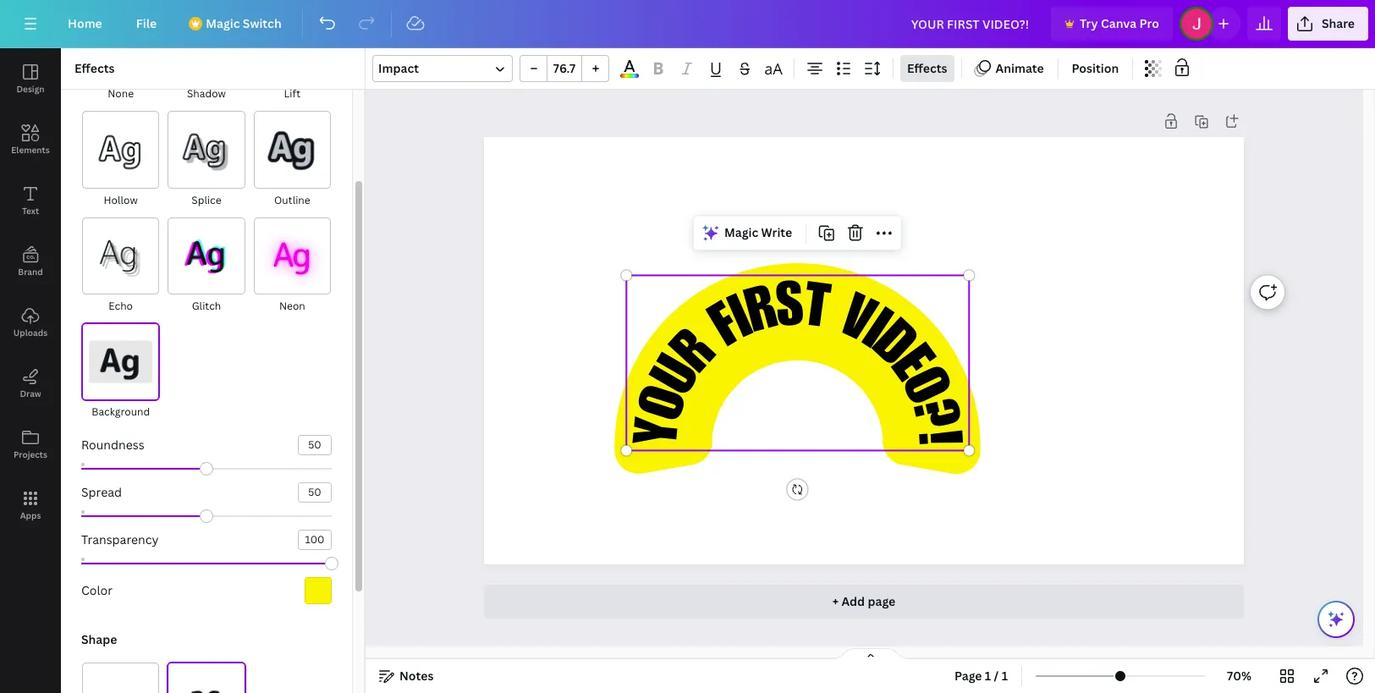 Task type: vqa. For each thing, say whether or not it's contained in the screenshot.
Add
yes



Task type: describe. For each thing, give the bounding box(es) containing it.
lift
[[284, 87, 301, 101]]

animate button
[[969, 55, 1051, 82]]

page 1 / 1
[[955, 668, 1008, 684]]

try canva pro
[[1080, 15, 1160, 31]]

file button
[[123, 7, 170, 41]]

notes
[[400, 668, 434, 684]]

0 horizontal spatial o
[[636, 382, 703, 428]]

elements button
[[0, 109, 61, 170]]

background button
[[81, 323, 160, 422]]

t
[[800, 281, 832, 345]]

+ add page button
[[484, 585, 1244, 619]]

elements
[[11, 144, 50, 156]]

home link
[[54, 7, 116, 41]]

splice button
[[167, 110, 246, 210]]

+ add page
[[833, 593, 896, 609]]

#ffed00 image
[[305, 578, 332, 605]]

file
[[136, 15, 157, 31]]

design button
[[0, 48, 61, 109]]

1 horizontal spatial r
[[741, 283, 784, 349]]

position button
[[1065, 55, 1126, 82]]

e
[[876, 340, 938, 393]]

glitch button
[[167, 216, 246, 316]]

magic switch
[[206, 15, 282, 31]]

hollow button
[[81, 110, 160, 210]]

s
[[775, 280, 805, 343]]

effects button
[[901, 55, 954, 82]]

notes button
[[372, 663, 441, 690]]

page
[[868, 593, 896, 609]]

design
[[16, 83, 44, 95]]

brand button
[[0, 231, 61, 292]]

glitch
[[192, 299, 221, 313]]

shape element
[[81, 632, 332, 693]]

color range image
[[621, 74, 639, 78]]

roundness
[[81, 437, 144, 453]]

neon
[[279, 299, 305, 313]]

1 effects from the left
[[74, 60, 115, 76]]

try canva pro button
[[1051, 7, 1173, 41]]

/
[[994, 668, 999, 684]]

outline button
[[253, 110, 332, 210]]

impact
[[378, 60, 419, 76]]

u
[[647, 350, 715, 406]]

?
[[896, 395, 962, 437]]

1 horizontal spatial o
[[886, 362, 954, 415]]

spread
[[81, 484, 122, 501]]

pro
[[1140, 15, 1160, 31]]

none
[[108, 87, 134, 101]]

add
[[842, 593, 865, 609]]

f
[[704, 299, 753, 362]]

shadow
[[187, 87, 226, 101]]

shadow button
[[167, 4, 246, 104]]

s t
[[775, 280, 832, 345]]

Roundness text field
[[299, 436, 331, 455]]

Transparency text field
[[299, 531, 331, 550]]

try
[[1080, 15, 1098, 31]]

magic switch button
[[177, 7, 295, 41]]

70% button
[[1212, 663, 1267, 690]]

switch
[[243, 15, 282, 31]]

echo
[[109, 299, 133, 313]]

hollow
[[104, 193, 138, 207]]

splice
[[192, 193, 221, 207]]



Task type: locate. For each thing, give the bounding box(es) containing it.
0 horizontal spatial r
[[666, 324, 730, 386]]

shape
[[81, 632, 117, 648]]

main menu bar
[[0, 0, 1375, 48]]

home
[[68, 15, 102, 31]]

magic inside main menu bar
[[206, 15, 240, 31]]

transparency
[[81, 532, 159, 548]]

show pages image
[[830, 648, 911, 661]]

0 horizontal spatial effects
[[74, 60, 115, 76]]

magic for magic write
[[725, 225, 759, 241]]

i right t
[[851, 305, 896, 364]]

brand
[[18, 266, 43, 278]]

text button
[[0, 170, 61, 231]]

lift button
[[253, 4, 332, 104]]

o
[[886, 362, 954, 415], [636, 382, 703, 428]]

? !
[[896, 395, 964, 448]]

magic for magic switch
[[206, 15, 240, 31]]

background
[[92, 405, 150, 419]]

animate
[[996, 60, 1044, 76]]

draw button
[[0, 353, 61, 414]]

0 horizontal spatial magic
[[206, 15, 240, 31]]

echo button
[[81, 216, 160, 316]]

write
[[761, 225, 792, 241]]

apps
[[20, 510, 41, 521]]

canva
[[1101, 15, 1137, 31]]

draw
[[20, 388, 41, 400]]

impact button
[[372, 55, 513, 82]]

1 horizontal spatial effects
[[907, 60, 948, 76]]

uploads button
[[0, 292, 61, 353]]

Spread text field
[[299, 484, 331, 502]]

magic write
[[725, 225, 792, 241]]

1
[[985, 668, 991, 684], [1002, 668, 1008, 684]]

projects
[[14, 449, 47, 460]]

position
[[1072, 60, 1119, 76]]

magic left "write"
[[725, 225, 759, 241]]

magic left switch
[[206, 15, 240, 31]]

share
[[1322, 15, 1355, 31]]

1 1 from the left
[[985, 668, 991, 684]]

– – number field
[[553, 60, 576, 76]]

effects up none
[[74, 60, 115, 76]]

outline
[[274, 193, 310, 207]]

effects down design title text box
[[907, 60, 948, 76]]

effects
[[74, 60, 115, 76], [907, 60, 948, 76]]

apps button
[[0, 475, 61, 536]]

effects inside "popup button"
[[907, 60, 948, 76]]

color
[[81, 583, 113, 599]]

page
[[955, 668, 982, 684]]

text
[[22, 205, 39, 217]]

magic
[[206, 15, 240, 31], [725, 225, 759, 241]]

+
[[833, 593, 839, 609]]

i left s
[[725, 292, 762, 354]]

neon button
[[253, 216, 332, 316]]

projects button
[[0, 414, 61, 475]]

canva assistant image
[[1326, 609, 1347, 630]]

1 horizontal spatial magic
[[725, 225, 759, 241]]

i
[[725, 292, 762, 354], [851, 305, 896, 364]]

2 effects from the left
[[907, 60, 948, 76]]

v
[[829, 290, 881, 358]]

side panel tab list
[[0, 48, 61, 536]]

uploads
[[13, 327, 48, 339]]

d
[[858, 315, 922, 380]]

0 horizontal spatial i
[[725, 292, 762, 354]]

none button
[[81, 4, 160, 104]]

magic write button
[[697, 220, 799, 247]]

share button
[[1288, 7, 1369, 41]]

1 vertical spatial magic
[[725, 225, 759, 241]]

0 vertical spatial magic
[[206, 15, 240, 31]]

1 horizontal spatial 1
[[1002, 668, 1008, 684]]

2 1 from the left
[[1002, 668, 1008, 684]]

70%
[[1227, 668, 1252, 684]]

1 right /
[[1002, 668, 1008, 684]]

#ffed00 image
[[305, 578, 332, 605]]

0 horizontal spatial 1
[[985, 668, 991, 684]]

!
[[902, 429, 964, 448]]

group
[[520, 55, 609, 82]]

1 horizontal spatial i
[[851, 305, 896, 364]]

1 left /
[[985, 668, 991, 684]]

r
[[741, 283, 784, 349], [666, 324, 730, 386]]

y
[[632, 416, 695, 449]]

Design title text field
[[898, 7, 1045, 41]]



